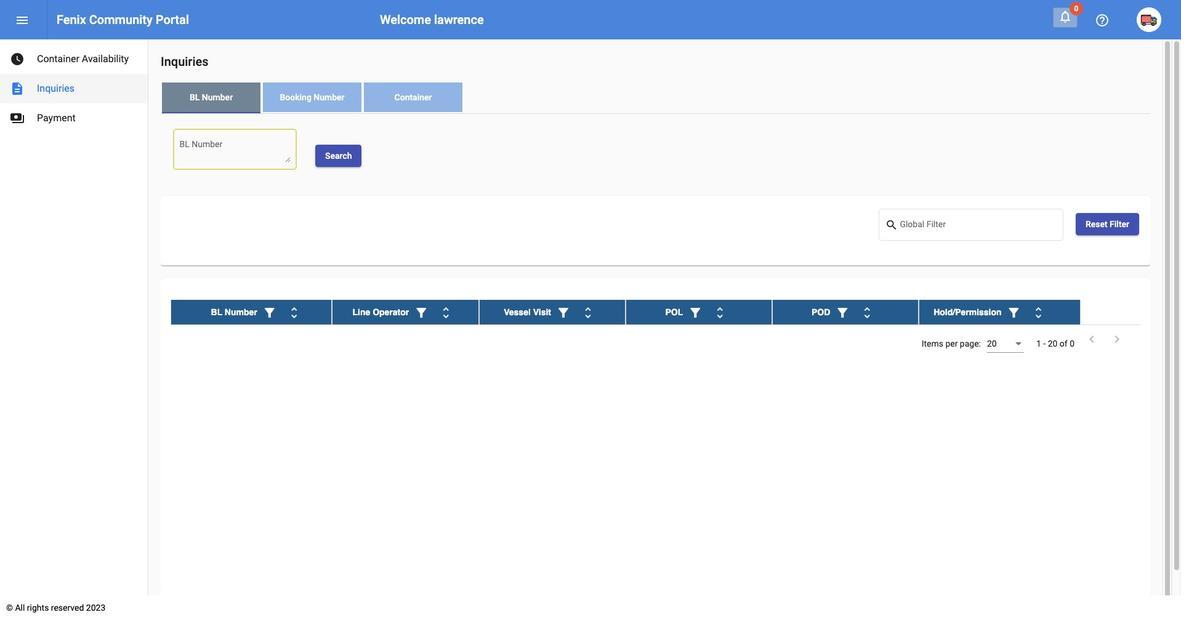 Task type: describe. For each thing, give the bounding box(es) containing it.
reset
[[1086, 219, 1108, 229]]

no color image for notifications_none popup button
[[1058, 9, 1073, 24]]

number for bl number filter_alt
[[225, 307, 257, 317]]

no color image containing search
[[885, 218, 900, 233]]

pod
[[812, 307, 830, 317]]

no color image for 'navigate_before' button
[[1084, 332, 1099, 347]]

row containing filter_alt
[[171, 300, 1140, 325]]

filter_alt button for hold/permission filter_alt
[[1002, 300, 1026, 324]]

1 filter_alt from the left
[[262, 306, 277, 320]]

© all rights reserved 2023
[[6, 603, 105, 613]]

2 20 from the left
[[1048, 339, 1057, 348]]

unfold_more button for vessel visit filter_alt
[[576, 300, 600, 324]]

navigate_before
[[1084, 332, 1099, 347]]

all
[[15, 603, 25, 613]]

2 column header from the left
[[332, 300, 479, 324]]

items
[[922, 339, 943, 348]]

container tab panel
[[161, 114, 1150, 620]]

4 column header from the left
[[625, 300, 772, 324]]

filter_alt button for line operator filter_alt
[[409, 300, 434, 324]]

unfold_more for pol filter_alt
[[713, 306, 727, 320]]

Global Filter field
[[900, 222, 1057, 232]]

filter_alt button for vessel visit filter_alt
[[551, 300, 576, 324]]

payment
[[37, 112, 76, 124]]

1 horizontal spatial inquiries
[[161, 54, 208, 69]]

payments
[[10, 111, 25, 126]]

welcome
[[380, 12, 431, 27]]

2023
[[86, 603, 105, 613]]

no color image inside help_outline popup button
[[1095, 13, 1110, 28]]

no color image containing watch_later
[[10, 52, 25, 67]]

line
[[353, 307, 370, 317]]

vessel visit filter_alt
[[504, 306, 571, 320]]

pol
[[665, 307, 683, 317]]

©
[[6, 603, 13, 613]]

items per page:
[[922, 339, 981, 348]]

welcome lawrence
[[380, 12, 484, 27]]

number for booking number
[[314, 92, 345, 102]]

container for container
[[394, 92, 432, 102]]

3 filter_alt from the left
[[556, 306, 571, 320]]

6 column header from the left
[[919, 300, 1080, 324]]

no color image for filter_alt popup button for line operator filter_alt
[[414, 306, 429, 320]]

bl for bl number
[[190, 92, 200, 102]]

6 filter_alt from the left
[[1007, 306, 1021, 320]]

navigate_next
[[1110, 332, 1124, 347]]

number for bl number
[[202, 92, 233, 102]]

unfold_more for vessel visit filter_alt
[[581, 306, 595, 320]]

unfold_more button for bl number filter_alt
[[282, 300, 306, 324]]

notifications_none button
[[1053, 7, 1078, 28]]

vessel
[[504, 307, 531, 317]]

filter_alt button for bl number filter_alt
[[257, 300, 282, 324]]

1 - 20 of 0
[[1036, 339, 1075, 348]]

filter
[[1110, 219, 1129, 229]]

fenix
[[57, 12, 86, 27]]

unfold_more for hold/permission filter_alt
[[1031, 306, 1046, 320]]

notifications_none
[[1058, 9, 1073, 24]]

search
[[885, 219, 898, 232]]

no color image inside navigation
[[10, 81, 25, 96]]



Task type: vqa. For each thing, say whether or not it's contained in the screenshot.


Task type: locate. For each thing, give the bounding box(es) containing it.
5 unfold_more button from the left
[[855, 300, 879, 324]]

community
[[89, 12, 153, 27]]

lawrence
[[434, 12, 484, 27]]

bl number
[[190, 92, 233, 102]]

unfold_more button right pod filter_alt
[[855, 300, 879, 324]]

no color image inside notifications_none popup button
[[1058, 9, 1073, 24]]

navigation containing watch_later
[[0, 39, 148, 133]]

unfold_more button up 1 at right
[[1026, 300, 1051, 324]]

unfold_more button
[[282, 300, 306, 324], [434, 300, 458, 324], [576, 300, 600, 324], [708, 300, 732, 324], [855, 300, 879, 324], [1026, 300, 1051, 324]]

unfold_more for line operator filter_alt
[[439, 306, 453, 320]]

filter_alt button for pod filter_alt
[[830, 300, 855, 324]]

no color image containing description
[[10, 81, 25, 96]]

6 filter_alt button from the left
[[1002, 300, 1026, 324]]

menu
[[15, 13, 30, 28]]

no color image
[[1095, 13, 1110, 28], [10, 52, 25, 67], [10, 111, 25, 126], [439, 306, 453, 320], [556, 306, 571, 320], [581, 306, 595, 320], [688, 306, 703, 320], [713, 306, 727, 320], [835, 306, 850, 320], [860, 306, 875, 320], [1007, 306, 1021, 320], [1031, 306, 1046, 320]]

reserved
[[51, 603, 84, 613]]

filter_alt button for pol filter_alt
[[683, 300, 708, 324]]

1 vertical spatial container
[[394, 92, 432, 102]]

5 filter_alt button from the left
[[830, 300, 855, 324]]

unfold_more right bl number filter_alt at the left of page
[[287, 306, 302, 320]]

0 vertical spatial bl
[[190, 92, 200, 102]]

line operator filter_alt
[[353, 306, 429, 320]]

unfold_more
[[287, 306, 302, 320], [439, 306, 453, 320], [581, 306, 595, 320], [713, 306, 727, 320], [860, 306, 875, 320], [1031, 306, 1046, 320]]

watch_later
[[10, 52, 25, 67]]

1 vertical spatial inquiries
[[37, 83, 75, 94]]

0 vertical spatial container
[[37, 53, 79, 65]]

5 unfold_more from the left
[[860, 306, 875, 320]]

unfold_more for bl number filter_alt
[[287, 306, 302, 320]]

bl number filter_alt
[[211, 306, 277, 320]]

1 horizontal spatial bl
[[211, 307, 222, 317]]

4 filter_alt button from the left
[[683, 300, 708, 324]]

3 filter_alt button from the left
[[551, 300, 576, 324]]

1 unfold_more button from the left
[[282, 300, 306, 324]]

unfold_more button for pol filter_alt
[[708, 300, 732, 324]]

no color image inside 'navigate_before' button
[[1084, 332, 1099, 347]]

number inside bl number filter_alt
[[225, 307, 257, 317]]

fenix community portal
[[57, 12, 189, 27]]

search
[[325, 151, 352, 161]]

1
[[1036, 339, 1041, 348]]

0 horizontal spatial bl
[[190, 92, 200, 102]]

search button
[[315, 145, 362, 167]]

unfold_more button right "visit"
[[576, 300, 600, 324]]

0 horizontal spatial 20
[[987, 339, 997, 348]]

no color image inside navigate_next button
[[1110, 332, 1124, 347]]

no color image containing notifications_none
[[1058, 9, 1073, 24]]

no color image containing help_outline
[[1095, 13, 1110, 28]]

no color image
[[1058, 9, 1073, 24], [15, 13, 30, 28], [10, 81, 25, 96], [885, 218, 900, 233], [262, 306, 277, 320], [287, 306, 302, 320], [414, 306, 429, 320], [1084, 332, 1099, 347], [1110, 332, 1124, 347]]

page:
[[960, 339, 981, 348]]

unfold_more right pol filter_alt
[[713, 306, 727, 320]]

rights
[[27, 603, 49, 613]]

unfold_more button for hold/permission filter_alt
[[1026, 300, 1051, 324]]

bl for bl number filter_alt
[[211, 307, 222, 317]]

booking number
[[280, 92, 345, 102]]

4 unfold_more from the left
[[713, 306, 727, 320]]

bl inside bl number filter_alt
[[211, 307, 222, 317]]

1 20 from the left
[[987, 339, 997, 348]]

visit
[[533, 307, 551, 317]]

bl
[[190, 92, 200, 102], [211, 307, 222, 317]]

availability
[[82, 53, 129, 65]]

booking number tab panel
[[161, 114, 1150, 620]]

booking
[[280, 92, 311, 102]]

6 unfold_more from the left
[[1031, 306, 1046, 320]]

no color image containing payments
[[10, 111, 25, 126]]

2 unfold_more button from the left
[[434, 300, 458, 324]]

20 right -
[[1048, 339, 1057, 348]]

None text field
[[179, 140, 290, 162]]

unfold_more right "visit"
[[581, 306, 595, 320]]

help_outline
[[1095, 13, 1110, 28]]

operator
[[373, 307, 409, 317]]

navigation
[[0, 39, 148, 133]]

3 unfold_more from the left
[[581, 306, 595, 320]]

unfold_more button for line operator filter_alt
[[434, 300, 458, 324]]

no color image containing navigate_before
[[1084, 332, 1099, 347]]

of
[[1060, 339, 1068, 348]]

1 horizontal spatial container
[[394, 92, 432, 102]]

1 horizontal spatial 20
[[1048, 339, 1057, 348]]

portal
[[156, 12, 189, 27]]

filter_alt button
[[257, 300, 282, 324], [409, 300, 434, 324], [551, 300, 576, 324], [683, 300, 708, 324], [830, 300, 855, 324], [1002, 300, 1026, 324]]

help_outline button
[[1090, 7, 1115, 32]]

container availability
[[37, 53, 129, 65]]

hold/permission filter_alt
[[934, 306, 1021, 320]]

-
[[1043, 339, 1046, 348]]

unfold_more button right pol filter_alt
[[708, 300, 732, 324]]

row
[[171, 300, 1140, 325]]

reset filter
[[1086, 219, 1129, 229]]

20 right the page:
[[987, 339, 997, 348]]

1 filter_alt button from the left
[[257, 300, 282, 324]]

no color image for navigate_next button
[[1110, 332, 1124, 347]]

filter_alt
[[262, 306, 277, 320], [414, 306, 429, 320], [556, 306, 571, 320], [688, 306, 703, 320], [835, 306, 850, 320], [1007, 306, 1021, 320]]

inquiries down portal
[[161, 54, 208, 69]]

pod filter_alt
[[812, 306, 850, 320]]

3 column header from the left
[[479, 300, 625, 324]]

3 unfold_more button from the left
[[576, 300, 600, 324]]

navigate_before button
[[1081, 331, 1103, 349]]

reset filter button
[[1076, 213, 1139, 235]]

container
[[37, 53, 79, 65], [394, 92, 432, 102]]

0 vertical spatial inquiries
[[161, 54, 208, 69]]

no color image for filter_alt popup button associated with bl number filter_alt
[[262, 306, 277, 320]]

inquiries up payment
[[37, 83, 75, 94]]

hold/permission
[[934, 307, 1002, 317]]

4 filter_alt from the left
[[688, 306, 703, 320]]

unfold_more right operator
[[439, 306, 453, 320]]

no color image containing unfold_more
[[287, 306, 302, 320]]

unfold_more for pod filter_alt
[[860, 306, 875, 320]]

20
[[987, 339, 997, 348], [1048, 339, 1057, 348]]

5 filter_alt from the left
[[835, 306, 850, 320]]

navigate_next button
[[1106, 331, 1128, 349]]

5 column header from the left
[[772, 300, 919, 324]]

no color image inside menu button
[[15, 13, 30, 28]]

number
[[202, 92, 233, 102], [314, 92, 345, 102], [225, 307, 257, 317]]

unfold_more button right operator
[[434, 300, 458, 324]]

1 vertical spatial bl
[[211, 307, 222, 317]]

1 column header from the left
[[171, 300, 332, 324]]

2 filter_alt from the left
[[414, 306, 429, 320]]

menu button
[[10, 7, 34, 32]]

inquiries
[[161, 54, 208, 69], [37, 83, 75, 94]]

container for container availability
[[37, 53, 79, 65]]

pol filter_alt
[[665, 306, 703, 320]]

description
[[10, 81, 25, 96]]

no color image containing navigate_next
[[1110, 332, 1124, 347]]

1 unfold_more from the left
[[287, 306, 302, 320]]

unfold_more up 1 at right
[[1031, 306, 1046, 320]]

2 filter_alt button from the left
[[409, 300, 434, 324]]

4 unfold_more button from the left
[[708, 300, 732, 324]]

unfold_more button for pod filter_alt
[[855, 300, 879, 324]]

2 unfold_more from the left
[[439, 306, 453, 320]]

no color image inside unfold_more button
[[287, 306, 302, 320]]

no color image for unfold_more button corresponding to bl number filter_alt
[[287, 306, 302, 320]]

0 horizontal spatial inquiries
[[37, 83, 75, 94]]

no color image for menu button
[[15, 13, 30, 28]]

no color image containing menu
[[15, 13, 30, 28]]

per
[[945, 339, 958, 348]]

0 horizontal spatial container
[[37, 53, 79, 65]]

unfold_more button right bl number filter_alt at the left of page
[[282, 300, 306, 324]]

6 unfold_more button from the left
[[1026, 300, 1051, 324]]

unfold_more right pod filter_alt
[[860, 306, 875, 320]]

0
[[1070, 339, 1075, 348]]

column header
[[171, 300, 332, 324], [332, 300, 479, 324], [479, 300, 625, 324], [625, 300, 772, 324], [772, 300, 919, 324], [919, 300, 1080, 324]]



